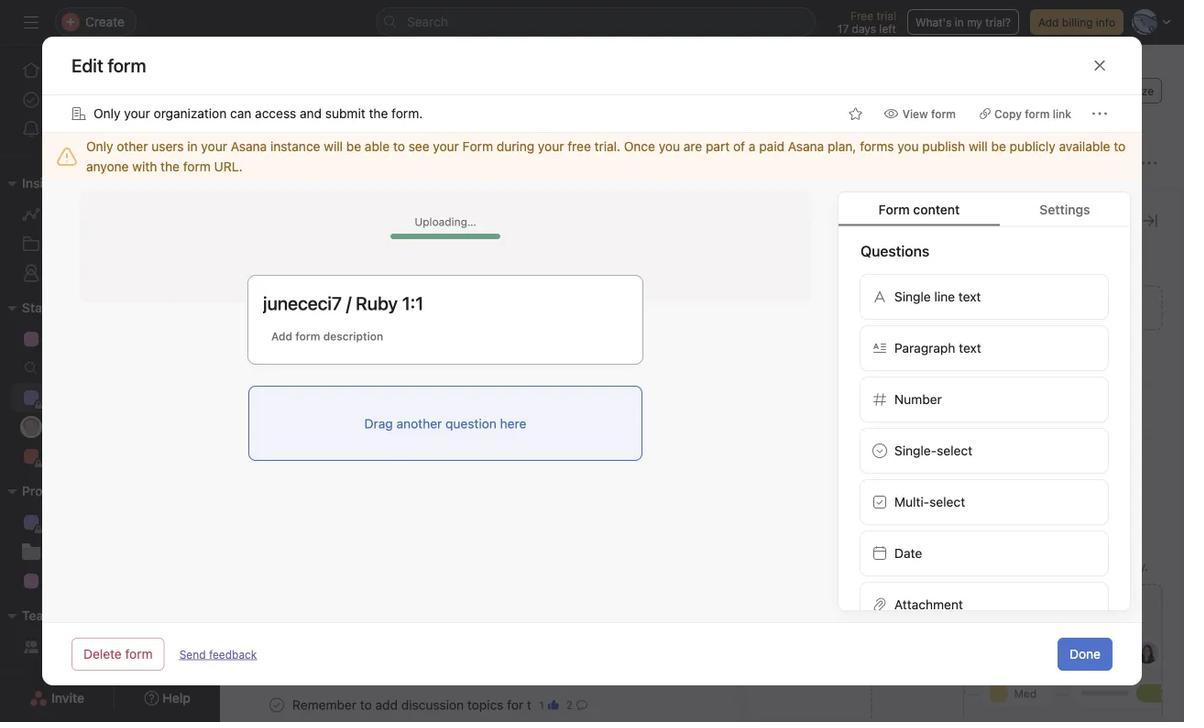 Task type: vqa. For each thing, say whether or not it's contained in the screenshot.
See Details, My First Portfolio image
no



Task type: describe. For each thing, give the bounding box(es) containing it.
can
[[230, 106, 251, 121]]

completed image for how's your workload? text box on the bottom left of page
[[266, 379, 288, 401]]

form content
[[878, 202, 960, 217]]

starred element
[[0, 291, 220, 475]]

copy
[[994, 107, 1022, 120]]

form for copy form link
[[1025, 107, 1050, 120]]

completed checkbox for how's your workload? text box on the bottom left of page
[[266, 379, 288, 401]]

invite button
[[17, 682, 96, 715]]

ra for creator for learn more about how to run effective 1:1s cell
[[1138, 666, 1153, 679]]

1 vertical spatial ju
[[1141, 567, 1150, 580]]

view
[[902, 107, 928, 120]]

drag
[[364, 416, 393, 431]]

on
[[1051, 200, 1064, 213]]

emergency inside row
[[771, 200, 838, 213]]

list
[[354, 115, 376, 130]]

0 horizontal spatial rule
[[908, 559, 930, 574]]

with
[[132, 159, 157, 174]]

row containing emergency
[[220, 189, 1184, 223]]

row containing 1
[[220, 688, 1184, 722]]

are
[[684, 139, 702, 154]]

info
[[1096, 16, 1115, 28]]

1 ruby anderson row from the top
[[220, 274, 1184, 308]]

users
[[151, 139, 184, 154]]

topic type
[[901, 351, 965, 367]]

What's your top priority this week? text field
[[289, 414, 503, 432]]

completed image for "remember to add discussion topics for the next meeting" "text field"
[[266, 694, 288, 716]]

number
[[894, 391, 942, 406]]

free
[[567, 139, 591, 154]]

days
[[852, 22, 876, 35]]

2
[[566, 699, 573, 712]]

automatically.
[[1067, 559, 1148, 574]]

paid
[[759, 139, 784, 154]]

your right the get
[[972, 559, 998, 574]]

completed checkbox for "remember to add discussion topics for the next meeting" "text field"
[[266, 694, 288, 716]]

plan,
[[828, 139, 856, 154]]

close this dialog image
[[1092, 58, 1107, 73]]

1 you from the left
[[659, 139, 680, 154]]

topic
[[901, 351, 933, 367]]

portfolios
[[48, 236, 104, 251]]

single-select
[[894, 443, 972, 458]]

completed checkbox for group meeting with cohort text field
[[266, 346, 288, 368]]

form.
[[391, 106, 423, 121]]

done
[[1034, 559, 1064, 574]]

completed milestone checkbox for first day! text box
[[269, 317, 284, 331]]

what's your top priority this week? cell
[[220, 406, 654, 440]]

content
[[913, 202, 960, 217]]

ruby anderson for the how's your workload? cell
[[880, 384, 959, 396]]

add for add a rule to get your work done automatically.
[[871, 559, 894, 574]]

feedback
[[209, 648, 257, 661]]

team button
[[0, 605, 55, 627]]

paragraph
[[894, 340, 955, 355]]

date
[[894, 545, 922, 560]]

copy form link button
[[971, 101, 1080, 126]]

send feedback link
[[179, 646, 257, 663]]

completed milestone checkbox for project kick-off! 'text field'
[[269, 284, 284, 298]]

drag another question here
[[364, 416, 526, 431]]

junececi7 / ruby 1:1
[[263, 292, 424, 314]]

ra for the creator for remember to add discussion topics for the next meeting cell
[[1138, 699, 1153, 712]]

add a rule to get your work done automatically.
[[871, 559, 1148, 574]]

starred
[[22, 300, 67, 315]]

projects element
[[0, 475, 220, 599]]

global element
[[0, 45, 220, 155]]

your up url.
[[201, 139, 227, 154]]

select for multi-
[[929, 494, 965, 509]]

add for add form description
[[271, 330, 292, 343]]

delete form
[[83, 647, 153, 662]]

1 horizontal spatial to
[[934, 559, 946, 574]]

group meeting with cohort cell
[[220, 340, 654, 374]]

your down board link
[[433, 139, 459, 154]]

organization
[[154, 106, 227, 121]]

completed image for group meeting with cohort text field
[[266, 346, 288, 368]]

send feedback
[[179, 648, 257, 661]]

timeline link
[[492, 113, 558, 133]]

ruby anderson for group meeting with cohort cell
[[880, 351, 959, 363]]

ruby anderson for what's your top priority this week? cell
[[880, 417, 959, 429]]

completed milestone image for completed milestone "option" inside the the first day! cell
[[269, 317, 284, 331]]

project kick-off! cell
[[220, 274, 654, 308]]

3 today from the top
[[1007, 567, 1038, 580]]

starred button
[[0, 297, 67, 319]]

rules
[[871, 531, 908, 548]]

header fyis tree grid
[[220, 556, 1184, 722]]

2 asana from the left
[[788, 139, 824, 154]]

Remember to add discussion topics for the next meeting text field
[[289, 696, 532, 714]]

single-
[[894, 443, 937, 458]]

insights element
[[0, 167, 220, 291]]

delete form button
[[71, 638, 165, 671]]

your left free
[[538, 139, 564, 154]]

2 horizontal spatial to
[[1114, 139, 1126, 154]]

how's your workload? cell
[[220, 373, 654, 407]]

actual
[[901, 450, 938, 466]]

time
[[942, 450, 967, 466]]

multi-select
[[894, 494, 965, 509]]

customize inside dropdown button
[[1099, 84, 1154, 97]]

board link
[[420, 113, 470, 133]]

0 vertical spatial ju
[[975, 84, 984, 97]]

2 ruby anderson row from the top
[[220, 340, 1184, 374]]

copy form link
[[994, 107, 1071, 120]]

see
[[408, 139, 429, 154]]

fields
[[871, 260, 911, 277]]

3
[[777, 276, 784, 289]]

here
[[500, 416, 526, 431]]

goals
[[48, 265, 81, 280]]

free trial 17 days left
[[837, 9, 896, 35]]

0 horizontal spatial customize
[[871, 210, 958, 231]]

1
[[539, 699, 544, 712]]

questions
[[861, 242, 929, 259]]

created for created on
[[1007, 200, 1048, 213]]

overview link
[[246, 113, 317, 133]]

add to starred image
[[848, 106, 863, 121]]

projects button
[[0, 480, 72, 502]]

anderson for remember to add discussion topics for the next meeting cell corresponding to ju
[[909, 600, 959, 613]]

today for what's your top priority this week? cell
[[1007, 417, 1038, 429]]

2 junec from the top
[[1160, 600, 1184, 613]]

4 ruby anderson row from the top
[[220, 439, 1184, 473]]

1 vertical spatial rule
[[1030, 604, 1056, 622]]

2 be from the left
[[991, 139, 1006, 154]]

remember to add discussion topics for the next meeting cell for ra
[[220, 688, 654, 722]]

Do you feel like we can help you succeed in any manner right now? text field
[[289, 447, 587, 465]]

another
[[396, 416, 442, 431]]

by
[[924, 200, 937, 213]]

0 vertical spatial text
[[958, 289, 981, 304]]

list link
[[339, 113, 376, 133]]

my for my workspace
[[48, 639, 66, 654]]

question
[[445, 416, 497, 431]]

add form description button
[[263, 323, 391, 349]]

my
[[967, 16, 982, 28]]

ra for creator for if not already scheduled, set up a recurring 1:1 meeting in your calendar cell
[[1138, 633, 1153, 646]]

work
[[1002, 559, 1030, 574]]

field
[[933, 300, 958, 315]]

billing
[[1062, 16, 1093, 28]]

able
[[365, 139, 390, 154]]

form inside only other users in your asana instance will be able to see your form during your free trial.  once you are part of a paid asana plan, forms you publish will be publicly available to anyone with the form url.
[[462, 139, 493, 154]]

left
[[879, 22, 896, 35]]



Task type: locate. For each thing, give the bounding box(es) containing it.
what's in my trial?
[[915, 16, 1011, 28]]

First Day! text field
[[289, 315, 357, 333]]

my inside my workspace link
[[48, 639, 66, 654]]

0 horizontal spatial a
[[749, 139, 756, 154]]

form for view form
[[931, 107, 956, 120]]

customize
[[1099, 84, 1154, 97], [871, 210, 958, 231]]

2 completed image from the top
[[266, 445, 288, 467]]

a down rules
[[898, 559, 905, 574]]

How's your workload? text field
[[289, 381, 427, 399]]

1 horizontal spatial created
[[1007, 200, 1048, 213]]

remember to add discussion topics for the next meeting cell for ju
[[220, 589, 654, 623]]

med
[[1014, 687, 1037, 700]]

2 completed checkbox from the top
[[266, 379, 288, 401]]

search list box
[[376, 7, 816, 37]]

4 today from the top
[[1007, 600, 1038, 613]]

search
[[407, 14, 448, 29]]

you
[[659, 139, 680, 154], [897, 139, 919, 154]]

ju
[[975, 84, 984, 97], [1141, 567, 1150, 580], [1141, 600, 1150, 613]]

portfolios link
[[11, 229, 209, 258]]

1 created from the left
[[880, 200, 921, 213]]

None text field
[[341, 61, 511, 94]]

in left the my
[[955, 16, 964, 28]]

1 vertical spatial my
[[48, 639, 66, 654]]

my inside my tasks link
[[48, 92, 66, 107]]

done
[[1069, 647, 1101, 662]]

17
[[837, 22, 849, 35]]

uploading…
[[415, 215, 476, 228]]

completed milestone image for completed milestone "option" within project kick-off! cell
[[269, 284, 284, 298]]

to right available
[[1114, 139, 1126, 154]]

forms
[[860, 139, 894, 154]]

your
[[124, 106, 150, 121], [201, 139, 227, 154], [433, 139, 459, 154], [538, 139, 564, 154], [972, 559, 998, 574]]

only inside only other users in your asana instance will be able to see your form during your free trial.  once you are part of a paid asana plan, forms you publish will be publicly available to anyone with the form url.
[[86, 139, 113, 154]]

add for add rule
[[999, 604, 1027, 622]]

free
[[850, 9, 873, 22]]

calendar
[[595, 115, 649, 130]]

a inside only other users in your asana instance will be able to see your form during your free trial.  once you are part of a paid asana plan, forms you publish will be publicly available to anyone with the form url.
[[749, 139, 756, 154]]

3 ruby anderson row from the top
[[220, 373, 1184, 407]]

in inside button
[[955, 16, 964, 28]]

do you feel like we can help you succeed in any manner right now? cell
[[220, 439, 654, 473]]

customize up the questions
[[871, 210, 958, 231]]

and
[[300, 106, 322, 121]]

teams element
[[0, 599, 220, 665]]

0 horizontal spatial asana
[[231, 139, 267, 154]]

add left field
[[905, 300, 929, 315]]

completed milestone image inside project kick-off! cell
[[269, 284, 284, 298]]

form
[[931, 107, 956, 120], [1025, 107, 1050, 120], [183, 159, 211, 174], [295, 330, 320, 343], [125, 647, 153, 662]]

only for only your organization can access and submit the form.
[[93, 106, 121, 121]]

0 horizontal spatial will
[[324, 139, 343, 154]]

1 anderson from the top
[[909, 285, 959, 297]]

add left the billing
[[1038, 16, 1059, 28]]

1 remember to add discussion topics for the next meeting cell from the top
[[220, 589, 654, 623]]

edit form dialog
[[42, 37, 1142, 722]]

today for remember to add discussion topics for the next meeting cell containing 1
[[1007, 699, 1038, 712]]

add down rules
[[871, 559, 894, 574]]

header next meeting tree grid
[[220, 274, 1184, 506]]

1 vertical spatial a
[[898, 559, 905, 574]]

3 fields
[[777, 276, 815, 289]]

3 completed checkbox from the top
[[266, 694, 288, 716]]

2 button
[[562, 696, 591, 714]]

workflow link
[[671, 113, 743, 133]]

ruby inside edit form dialog
[[356, 292, 398, 314]]

form for add form description
[[295, 330, 320, 343]]

customize up more actions image
[[1099, 84, 1154, 97]]

add billing info
[[1038, 16, 1115, 28]]

form inside only other users in your asana instance will be able to see your form during your free trial.  once you are part of a paid asana plan, forms you publish will be publicly available to anyone with the form url.
[[183, 159, 211, 174]]

anderson for project kick-off! cell
[[909, 285, 959, 297]]

completed image inside do you feel like we can help you succeed in any manner right now? cell
[[266, 445, 288, 467]]

0 vertical spatial completed image
[[266, 346, 288, 368]]

emergency down paid
[[771, 200, 838, 213]]

2 my from the top
[[48, 639, 66, 654]]

you right forms
[[897, 139, 919, 154]]

1 vertical spatial completed image
[[266, 445, 288, 467]]

completed image inside group meeting with cohort cell
[[266, 346, 288, 368]]

0 vertical spatial select
[[937, 443, 972, 458]]

0 vertical spatial the
[[369, 106, 388, 121]]

8 ruby anderson from the top
[[880, 600, 959, 613]]

creator for if not already scheduled, set up a recurring 1:1 meeting in your calendar cell
[[872, 622, 1000, 656]]

inbox link
[[11, 115, 209, 144]]

goals link
[[11, 258, 209, 288]]

get
[[949, 559, 969, 574]]

created by
[[880, 200, 937, 213]]

completed milestone checkbox up add form description 'button'
[[269, 284, 284, 298]]

0 vertical spatial customize
[[1099, 84, 1154, 97]]

more actions image
[[1092, 106, 1107, 121]]

1 horizontal spatial customize
[[1099, 84, 1154, 97]]

asana up url.
[[231, 139, 267, 154]]

you left are at the top right
[[659, 139, 680, 154]]

completed image inside remember to add discussion topics for the next meeting cell
[[266, 694, 288, 716]]

5 ruby anderson from the top
[[880, 417, 959, 429]]

0 horizontal spatial to
[[393, 139, 405, 154]]

completed milestone checkbox inside the first day! cell
[[269, 317, 284, 331]]

add inside 'button'
[[271, 330, 292, 343]]

completed milestone image up add form description 'button'
[[269, 284, 284, 298]]

the down users on the top of page
[[160, 159, 180, 174]]

text right "line"
[[958, 289, 981, 304]]

asana
[[231, 139, 267, 154], [788, 139, 824, 154]]

workflow
[[686, 115, 743, 130]]

anderson for do you feel like we can help you succeed in any manner right now? cell
[[909, 450, 959, 462]]

completed milestone image down junececi7
[[269, 317, 284, 331]]

today for the first day! cell
[[1007, 318, 1038, 330]]

1 ruby anderson from the top
[[880, 285, 959, 297]]

view form button
[[876, 101, 964, 126]]

add for add billing info
[[1038, 16, 1059, 28]]

1 vertical spatial only
[[86, 139, 113, 154]]

4 anderson from the top
[[909, 384, 959, 396]]

0 horizontal spatial form
[[462, 139, 493, 154]]

calendar link
[[580, 113, 649, 133]]

1 vertical spatial the
[[160, 159, 180, 174]]

2 created from the left
[[1007, 200, 1048, 213]]

7 anderson from the top
[[909, 567, 959, 580]]

my for my tasks
[[48, 92, 66, 107]]

1 horizontal spatial asana
[[788, 139, 824, 154]]

text
[[958, 289, 981, 304], [959, 340, 981, 355]]

inbox
[[48, 121, 80, 137]]

anderson for group meeting with cohort cell
[[909, 351, 959, 363]]

delete
[[83, 647, 122, 662]]

1 vertical spatial junec
[[1160, 600, 1184, 613]]

2 you from the left
[[897, 139, 919, 154]]

0 horizontal spatial in
[[187, 139, 198, 154]]

asana right paid
[[788, 139, 824, 154]]

2 today from the top
[[1007, 417, 1038, 429]]

1 be from the left
[[346, 139, 361, 154]]

add form description
[[271, 330, 383, 343]]

ruby anderson row
[[220, 274, 1184, 308], [220, 340, 1184, 374], [220, 373, 1184, 407], [220, 439, 1184, 473]]

creator for learn more about how to run effective 1:1s cell
[[872, 655, 1000, 689]]

1 vertical spatial emergency
[[901, 401, 979, 416]]

0 vertical spatial completed image
[[266, 379, 288, 401]]

ruby anderson for do you feel like we can help you succeed in any manner right now? cell
[[880, 450, 959, 462]]

form right the view
[[931, 107, 956, 120]]

0 horizontal spatial the
[[160, 159, 180, 174]]

timeline
[[507, 115, 558, 130]]

part
[[706, 139, 730, 154]]

2 completed milestone checkbox from the top
[[269, 317, 284, 331]]

add down work at the bottom
[[999, 604, 1027, 622]]

1 horizontal spatial the
[[369, 106, 388, 121]]

1 vertical spatial text
[[959, 340, 981, 355]]

1 completed milestone checkbox from the top
[[269, 284, 284, 298]]

your up "other"
[[124, 106, 150, 121]]

to left the get
[[934, 559, 946, 574]]

in inside only other users in your asana instance will be able to see your form during your free trial.  once you are part of a paid asana plan, forms you publish will be publicly available to anyone with the form url.
[[187, 139, 198, 154]]

6 ruby anderson from the top
[[880, 450, 959, 462]]

text right paragraph
[[959, 340, 981, 355]]

completed checkbox inside group meeting with cohort cell
[[266, 346, 288, 368]]

search button
[[376, 7, 816, 37]]

1 completed image from the top
[[266, 346, 288, 368]]

0 horizontal spatial created
[[880, 200, 921, 213]]

ra inside row
[[1138, 699, 1153, 712]]

to left see in the top of the page
[[393, 139, 405, 154]]

trial
[[876, 9, 896, 22]]

remember to add discussion topics for the next meeting cell containing 1
[[220, 688, 654, 722]]

rule down done
[[1030, 604, 1056, 622]]

0 horizontal spatial emergency
[[771, 200, 838, 213]]

my workspace link
[[11, 632, 209, 662]]

ruby anderson for the first day! cell
[[880, 318, 959, 330]]

created for created by
[[880, 200, 921, 213]]

close details image
[[1143, 214, 1157, 228]]

created left 'on'
[[1007, 200, 1048, 213]]

1 completed checkbox from the top
[[266, 346, 288, 368]]

type
[[936, 351, 965, 367]]

1 horizontal spatial form
[[878, 202, 910, 217]]

submit
[[325, 106, 365, 121]]

0 vertical spatial completed milestone image
[[269, 284, 284, 298]]

emergency up single-select
[[901, 401, 979, 416]]

url.
[[214, 159, 242, 174]]

projects
[[22, 483, 72, 499]]

my down team
[[48, 639, 66, 654]]

other
[[117, 139, 148, 154]]

2 vertical spatial ju
[[1141, 600, 1150, 613]]

only for only other users in your asana instance will be able to see your form during your free trial.  once you are part of a paid asana plan, forms you publish will be publicly available to anyone with the form url.
[[86, 139, 113, 154]]

1 horizontal spatial in
[[955, 16, 964, 28]]

1 asana from the left
[[231, 139, 267, 154]]

2 anderson from the top
[[909, 318, 959, 330]]

learn more about how to run effective 1:1s cell
[[220, 655, 654, 689]]

anderson for the first day! cell
[[909, 318, 959, 330]]

first day! cell
[[220, 307, 654, 341]]

today inside row
[[1007, 699, 1038, 712]]

1 completed image from the top
[[266, 379, 288, 401]]

add for add field
[[905, 300, 929, 315]]

2 remember to add discussion topics for the next meeting cell from the top
[[220, 688, 654, 722]]

creator for remember to add discussion topics for the next meeting cell
[[872, 688, 1000, 722]]

add down junececi7
[[271, 330, 292, 343]]

completed milestone checkbox inside project kick-off! cell
[[269, 284, 284, 298]]

0 vertical spatial my
[[48, 92, 66, 107]]

1 vertical spatial completed checkbox
[[266, 379, 288, 401]]

0 vertical spatial only
[[93, 106, 121, 121]]

1 will from the left
[[324, 139, 343, 154]]

0 horizontal spatial be
[[346, 139, 361, 154]]

send
[[179, 648, 206, 661]]

Completed checkbox
[[266, 445, 288, 467]]

available
[[1059, 139, 1110, 154]]

1 horizontal spatial you
[[897, 139, 919, 154]]

single
[[894, 289, 931, 304]]

form left url.
[[183, 159, 211, 174]]

link
[[1053, 107, 1071, 120]]

1 horizontal spatial be
[[991, 139, 1006, 154]]

1 today from the top
[[1007, 318, 1038, 330]]

completed image
[[266, 346, 288, 368], [266, 445, 288, 467]]

1 vertical spatial select
[[929, 494, 965, 509]]

add rule
[[999, 604, 1056, 622]]

2 completed milestone image from the top
[[269, 317, 284, 331]]

completed milestone image
[[269, 284, 284, 298], [269, 317, 284, 331]]

Project Kick-Off! text field
[[289, 282, 401, 300]]

a right 'of'
[[749, 139, 756, 154]]

in
[[955, 16, 964, 28], [187, 139, 198, 154]]

will right publish
[[969, 139, 988, 154]]

a
[[749, 139, 756, 154], [898, 559, 905, 574]]

0 vertical spatial completed milestone checkbox
[[269, 284, 284, 298]]

will down the list 'link'
[[324, 139, 343, 154]]

ruby inside row
[[1160, 699, 1184, 712]]

7 ruby anderson from the top
[[880, 567, 959, 580]]

/
[[346, 292, 351, 314]]

multi-
[[894, 494, 929, 509]]

1 button
[[535, 696, 562, 714]]

created
[[880, 200, 921, 213], [1007, 200, 1048, 213]]

4 ruby anderson from the top
[[880, 384, 959, 396]]

Completed checkbox
[[266, 346, 288, 368], [266, 379, 288, 401], [266, 694, 288, 716]]

customize button
[[1076, 78, 1162, 104]]

row
[[220, 189, 1184, 223], [242, 222, 1184, 224], [220, 307, 1184, 341], [220, 406, 1184, 440], [220, 472, 1184, 506], [220, 556, 1184, 590], [220, 589, 1184, 623], [220, 622, 1184, 656], [220, 655, 1184, 689], [220, 688, 1184, 722]]

0 vertical spatial remember to add discussion topics for the next meeting cell
[[220, 589, 654, 623]]

0 vertical spatial rule
[[908, 559, 930, 574]]

ruby anderson for project kick-off! cell
[[880, 285, 959, 297]]

form right "delete"
[[125, 647, 153, 662]]

completed milestone checkbox down junececi7
[[269, 317, 284, 331]]

1 vertical spatial completed milestone checkbox
[[269, 317, 284, 331]]

2 ruby anderson from the top
[[880, 318, 959, 330]]

completed checkbox inside remember to add discussion topics for the next meeting cell
[[266, 694, 288, 716]]

insights button
[[0, 172, 70, 194]]

1 junec from the top
[[1160, 567, 1184, 580]]

form down share at right top
[[1025, 107, 1050, 120]]

ja
[[25, 421, 37, 433]]

junececi7
[[263, 292, 342, 314]]

1 vertical spatial remember to add discussion topics for the next meeting cell
[[220, 688, 654, 722]]

emergency
[[771, 200, 838, 213], [901, 401, 979, 416]]

completed image
[[266, 379, 288, 401], [266, 694, 288, 716]]

hide sidebar image
[[24, 15, 38, 29]]

1 vertical spatial completed image
[[266, 694, 288, 716]]

0 vertical spatial junec
[[1160, 567, 1184, 580]]

form inside 'button'
[[295, 330, 320, 343]]

6 anderson from the top
[[909, 450, 959, 462]]

3 ruby anderson from the top
[[880, 351, 959, 363]]

the left form.
[[369, 106, 388, 121]]

1 vertical spatial customize
[[871, 210, 958, 231]]

completed checkbox inside the how's your workload? cell
[[266, 379, 288, 401]]

Completed milestone checkbox
[[269, 284, 284, 298], [269, 317, 284, 331]]

3 anderson from the top
[[909, 351, 959, 363]]

Group Meeting with cohort text field
[[289, 348, 456, 366]]

2 completed image from the top
[[266, 694, 288, 716]]

completed milestone image inside the first day! cell
[[269, 317, 284, 331]]

0 vertical spatial in
[[955, 16, 964, 28]]

be left publicly
[[991, 139, 1006, 154]]

my tasks link
[[11, 85, 209, 115]]

overview
[[260, 115, 317, 130]]

instance
[[270, 139, 320, 154]]

form down "board"
[[462, 139, 493, 154]]

what's in my trial? button
[[907, 9, 1019, 35]]

form left by
[[878, 202, 910, 217]]

1 horizontal spatial a
[[898, 559, 905, 574]]

anderson for what's your top priority this week? cell
[[909, 417, 959, 429]]

anderson for the how's your workload? cell
[[909, 384, 959, 396]]

once
[[624, 139, 655, 154]]

form down junececi7
[[295, 330, 320, 343]]

1 vertical spatial completed milestone image
[[269, 317, 284, 331]]

0 vertical spatial a
[[749, 139, 756, 154]]

5 today from the top
[[1007, 699, 1038, 712]]

the inside only other users in your asana instance will be able to see your form during your free trial.  once you are part of a paid asana plan, forms you publish will be publicly available to anyone with the form url.
[[160, 159, 180, 174]]

0 horizontal spatial you
[[659, 139, 680, 154]]

access
[[255, 106, 296, 121]]

5 anderson from the top
[[909, 417, 959, 429]]

2 vertical spatial completed checkbox
[[266, 694, 288, 716]]

team
[[22, 608, 55, 623]]

1 horizontal spatial will
[[969, 139, 988, 154]]

0 vertical spatial completed checkbox
[[266, 346, 288, 368]]

1 completed milestone image from the top
[[269, 284, 284, 298]]

during
[[496, 139, 534, 154]]

1 my from the top
[[48, 92, 66, 107]]

remember to add discussion topics for the next meeting cell
[[220, 589, 654, 623], [220, 688, 654, 722]]

completed image for the do you feel like we can help you succeed in any manner right now? 'text field'
[[266, 445, 288, 467]]

8 anderson from the top
[[909, 600, 959, 613]]

1 vertical spatial in
[[187, 139, 198, 154]]

be left able
[[346, 139, 361, 154]]

board
[[434, 115, 470, 130]]

1 horizontal spatial rule
[[1030, 604, 1056, 622]]

today for remember to add discussion topics for the next meeting cell corresponding to ju
[[1007, 600, 1038, 613]]

1 vertical spatial form
[[878, 202, 910, 217]]

home link
[[11, 56, 209, 85]]

form
[[462, 139, 493, 154], [878, 202, 910, 217]]

select for single-
[[937, 443, 972, 458]]

add field
[[905, 300, 958, 315]]

2 will from the left
[[969, 139, 988, 154]]

0 vertical spatial emergency
[[771, 200, 838, 213]]

attachment
[[894, 597, 963, 612]]

1 horizontal spatial emergency
[[901, 401, 979, 416]]

created left by
[[880, 200, 921, 213]]

0 vertical spatial form
[[462, 139, 493, 154]]

ruby anderson for remember to add discussion topics for the next meeting cell corresponding to ju
[[880, 600, 959, 613]]

rule up attachment
[[908, 559, 930, 574]]

completed image inside the how's your workload? cell
[[266, 379, 288, 401]]

in right users on the top of page
[[187, 139, 198, 154]]

my left tasks
[[48, 92, 66, 107]]

form for delete form
[[125, 647, 153, 662]]



